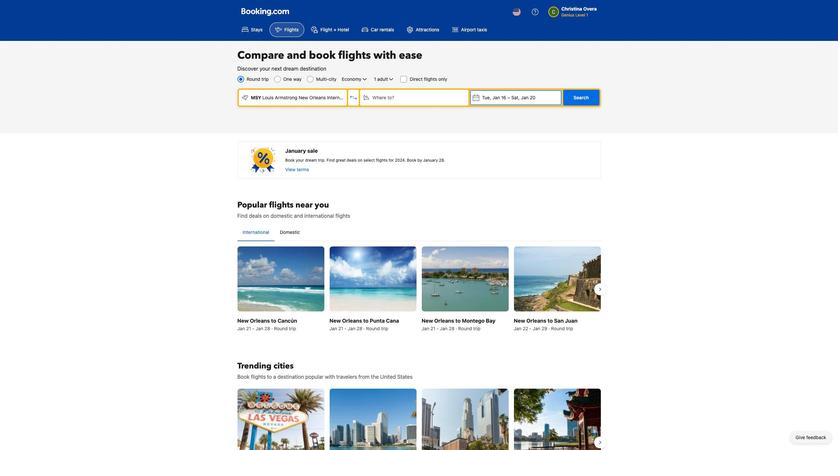 Task type: vqa. For each thing, say whether or not it's contained in the screenshot.
REGION
yes



Task type: describe. For each thing, give the bounding box(es) containing it.
new orleans to montego bay image
[[422, 247, 509, 312]]

miami, united states of america image
[[330, 390, 417, 451]]

new orleans to cancún image
[[238, 247, 324, 312]]

los angeles, united states of america image
[[422, 390, 509, 451]]

1 region from the top
[[232, 244, 606, 335]]

new orleans to san juan image
[[514, 247, 601, 312]]

las vegas, united states of america image
[[238, 390, 324, 451]]



Task type: locate. For each thing, give the bounding box(es) containing it.
2 region from the top
[[232, 387, 606, 451]]

tab list
[[238, 224, 601, 242]]

1 vertical spatial region
[[232, 387, 606, 451]]

region
[[232, 244, 606, 335], [232, 387, 606, 451]]

your account menu christina overa genius level 1 element
[[549, 3, 600, 18]]

flights homepage image
[[242, 8, 289, 16]]

new orleans to punta cana image
[[330, 247, 417, 312]]

0 vertical spatial region
[[232, 244, 606, 335]]

orlando, united states of america image
[[514, 390, 601, 451]]



